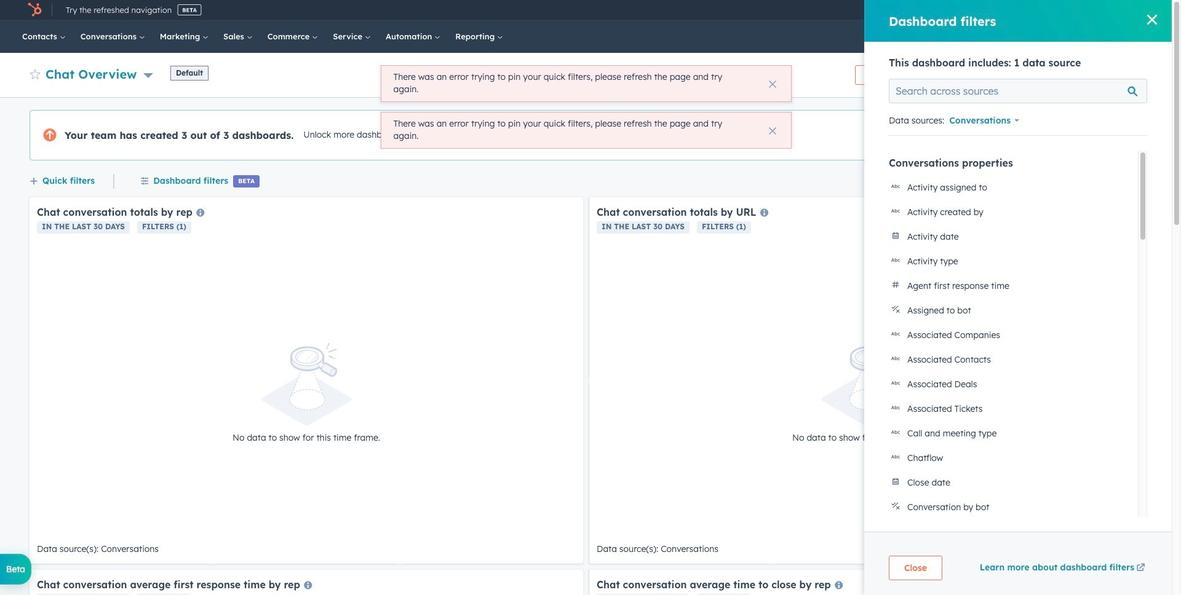 Task type: vqa. For each thing, say whether or not it's contained in the screenshot.
rightmost marketplace
no



Task type: locate. For each thing, give the bounding box(es) containing it.
link opens in a new window image
[[1137, 562, 1146, 577]]

banner
[[30, 62, 1143, 85]]

jer mill image
[[1068, 4, 1079, 15]]

close image
[[1148, 15, 1158, 25], [769, 81, 776, 88], [769, 127, 776, 135], [769, 127, 776, 135]]

row group
[[889, 151, 1139, 596]]

alert
[[381, 65, 792, 102], [381, 65, 792, 102], [381, 112, 792, 149], [381, 112, 792, 149]]

link opens in a new window image
[[1137, 564, 1146, 574]]

chat conversation average first response time by rep element
[[30, 571, 583, 596]]

marketplaces image
[[975, 6, 986, 17]]

menu
[[885, 0, 1158, 20]]

close image
[[769, 81, 776, 88]]



Task type: describe. For each thing, give the bounding box(es) containing it.
chat conversation totals by url element
[[590, 198, 1144, 564]]

chat conversation totals by rep element
[[30, 198, 583, 564]]

Search HubSpot search field
[[990, 26, 1129, 47]]

Search across sources search field
[[889, 79, 1148, 103]]

chat conversation average time to close by rep element
[[590, 571, 1144, 596]]



